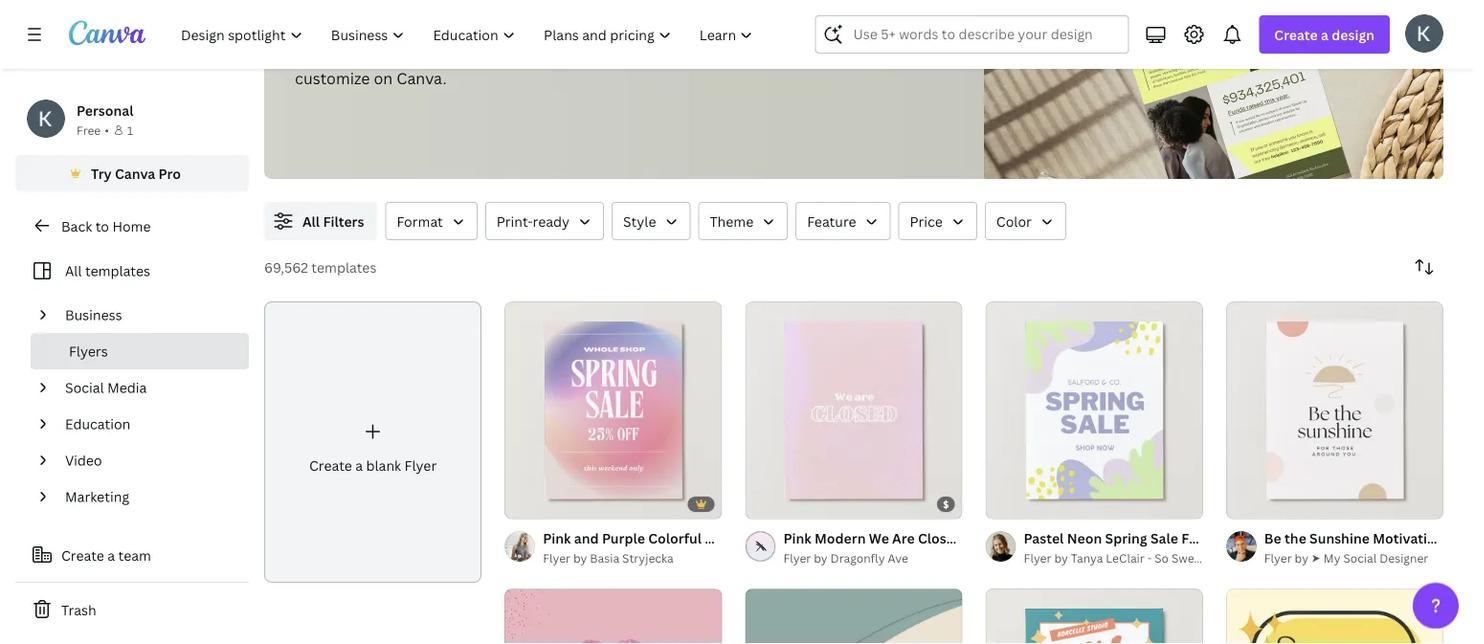 Task type: vqa. For each thing, say whether or not it's contained in the screenshot.
Upgrade now BUTTON
no



Task type: describe. For each thing, give the bounding box(es) containing it.
yellow minimalist scan qr to get discount flyer image
[[1226, 589, 1444, 644]]

media
[[107, 379, 147, 397]]

leclair
[[1106, 550, 1145, 566]]

loop
[[295, 18, 332, 39]]

printing
[[360, 43, 418, 64]]

about
[[426, 18, 469, 39]]

pastel neon spring sale flyer link
[[1024, 528, 1214, 549]]

studio
[[1204, 550, 1240, 566]]

create a blank flyer
[[309, 456, 437, 474]]

1 of 2 link for pastel
[[986, 302, 1203, 519]]

create a team
[[61, 546, 151, 564]]

basia
[[590, 550, 619, 566]]

marketing
[[65, 488, 129, 506]]

templates inside loop everyone in about your brand's latest announcements and deals by printing and distributing free flyer templates you can customize on canva.
[[614, 43, 689, 64]]

business link
[[57, 297, 237, 333]]

qu
[[1459, 529, 1474, 547]]

sale
[[1151, 529, 1178, 547]]

style button
[[612, 202, 691, 240]]

all filters button
[[264, 202, 378, 240]]

kendall parks image
[[1405, 14, 1444, 52]]

you
[[692, 43, 720, 64]]

print-ready button
[[485, 202, 604, 240]]

all for all templates
[[65, 262, 82, 280]]

can
[[724, 43, 750, 64]]

1 of 2 for pink
[[759, 497, 790, 510]]

by left 'basia' at bottom
[[573, 550, 587, 566]]

free
[[543, 43, 573, 64]]

brand's
[[511, 18, 566, 39]]

social media
[[65, 379, 147, 397]]

templates for all templates
[[85, 262, 150, 280]]

format
[[397, 212, 443, 230]]

team
[[118, 546, 151, 564]]

flyer left 'basia' at bottom
[[543, 550, 571, 566]]

pastel neon spring sale flyer image
[[986, 302, 1203, 519]]

ave
[[888, 550, 908, 566]]

back to home
[[61, 217, 151, 235]]

➤
[[1311, 550, 1321, 566]]

69,562 templates
[[264, 258, 377, 276]]

in
[[409, 18, 422, 39]]

Sort by button
[[1405, 248, 1444, 286]]

customize
[[295, 68, 370, 89]]

1 of 2 for pastel
[[999, 497, 1030, 510]]

trash
[[61, 601, 96, 619]]

flyer
[[576, 43, 611, 64]]

flyer by basia stryjecka link
[[543, 549, 722, 568]]

turquoise and orange retro illustration now hiring flyer image
[[986, 589, 1203, 644]]

0 horizontal spatial social
[[65, 379, 104, 397]]

create a blank flyer link
[[264, 302, 482, 583]]

neon
[[1067, 529, 1102, 547]]

free
[[77, 122, 101, 138]]

designer
[[1380, 550, 1428, 566]]

all filters
[[302, 212, 364, 230]]

1 for pastel
[[999, 497, 1005, 510]]

sunshine
[[1310, 529, 1370, 547]]

a for team
[[107, 546, 115, 564]]

flyer down pink
[[783, 550, 811, 566]]

try
[[91, 164, 112, 182]]

be the sunshine motivational qu flyer by ➤ my social designer
[[1264, 529, 1474, 566]]

latest
[[570, 18, 612, 39]]

format button
[[385, 202, 478, 240]]

spring
[[1105, 529, 1147, 547]]

of for pastel neon spring sale flyer
[[1007, 497, 1022, 510]]

create a design button
[[1259, 15, 1390, 54]]

create for create a team
[[61, 546, 104, 564]]

feature
[[807, 212, 856, 230]]

theme
[[710, 212, 754, 230]]

motivational
[[1373, 529, 1456, 547]]

1 vertical spatial and
[[422, 43, 450, 64]]

1 horizontal spatial and
[[738, 18, 766, 39]]

try canva pro button
[[15, 155, 249, 191]]

1 for pink
[[759, 497, 764, 510]]

color
[[996, 212, 1032, 230]]

create for create a design
[[1274, 25, 1318, 44]]

top level navigation element
[[168, 15, 769, 54]]

to
[[95, 217, 109, 235]]

create a design
[[1274, 25, 1375, 44]]

flyer by dragonfly ave link
[[783, 549, 963, 568]]

2 for be
[[1265, 497, 1271, 510]]

loop everyone in about your brand's latest announcements and deals by printing and distributing free flyer templates you can customize on canva.
[[295, 18, 766, 89]]

modern
[[815, 529, 866, 547]]

we
[[869, 529, 889, 547]]

filters
[[323, 212, 364, 230]]

templates for 69,562 templates
[[311, 258, 377, 276]]

personal
[[77, 101, 133, 119]]

$
[[943, 498, 949, 511]]

a for blank
[[355, 456, 363, 474]]

canva.
[[396, 68, 447, 89]]

announcements
[[615, 18, 735, 39]]

everyone
[[336, 18, 405, 39]]

social media link
[[57, 369, 237, 406]]

distributing
[[453, 43, 539, 64]]

education link
[[57, 406, 237, 442]]

1 1 of 2 link from the left
[[505, 302, 722, 519]]

color button
[[985, 202, 1066, 240]]

2 for pink
[[784, 497, 790, 510]]

flyer by tanya leclair - so swell studio link
[[1024, 549, 1240, 568]]

pink simple happy mother's day (flyer) image
[[505, 589, 722, 644]]

•
[[105, 122, 109, 138]]

print-ready
[[497, 212, 570, 230]]

canva
[[115, 164, 155, 182]]

trash link
[[15, 591, 249, 629]]

pink and purple colorful gradient modern spring sale flyer image
[[505, 302, 722, 519]]

Search search field
[[853, 16, 1116, 53]]



Task type: locate. For each thing, give the bounding box(es) containing it.
stryjecka
[[622, 550, 674, 566]]

a left "blank"
[[355, 456, 363, 474]]

by inside be the sunshine motivational qu flyer by ➤ my social designer
[[1295, 550, 1309, 566]]

0 vertical spatial social
[[65, 379, 104, 397]]

a left design
[[1321, 25, 1329, 44]]

of
[[767, 497, 781, 510], [526, 497, 541, 510], [1007, 497, 1022, 510], [1248, 497, 1262, 510]]

1
[[127, 122, 133, 138], [759, 497, 764, 510], [518, 497, 524, 510], [999, 497, 1005, 510], [1239, 497, 1245, 510]]

1 vertical spatial create
[[309, 456, 352, 474]]

4 1 of 2 from the left
[[1239, 497, 1271, 510]]

so
[[1155, 550, 1169, 566]]

1 of 2 for be
[[1239, 497, 1271, 510]]

marketing link
[[57, 479, 237, 515]]

blank
[[366, 456, 401, 474]]

tanya
[[1071, 550, 1103, 566]]

0 horizontal spatial and
[[422, 43, 450, 64]]

pink modern we are closed flyer flyer by dragonfly ave
[[783, 529, 999, 566]]

flyer inside be the sunshine motivational qu flyer by ➤ my social designer
[[1264, 550, 1292, 566]]

0 horizontal spatial all
[[65, 262, 82, 280]]

create inside dropdown button
[[1274, 25, 1318, 44]]

1 2 from the left
[[784, 497, 790, 510]]

1 vertical spatial social
[[1343, 550, 1377, 566]]

my
[[1324, 550, 1341, 566]]

2
[[784, 497, 790, 510], [543, 497, 549, 510], [1024, 497, 1030, 510], [1265, 497, 1271, 510]]

flyer by basia stryjecka
[[543, 550, 674, 566]]

2 1 of 2 link from the left
[[745, 302, 963, 519]]

0 vertical spatial create
[[1274, 25, 1318, 44]]

pastel
[[1024, 529, 1064, 547]]

all inside button
[[302, 212, 320, 230]]

1 of 2 up pink
[[759, 497, 790, 510]]

1 vertical spatial all
[[65, 262, 82, 280]]

and down the about
[[422, 43, 450, 64]]

a for design
[[1321, 25, 1329, 44]]

1 horizontal spatial social
[[1343, 550, 1377, 566]]

create a blank flyer element
[[264, 302, 482, 583]]

1 1 of 2 from the left
[[759, 497, 790, 510]]

of for pink modern we are closed flyer
[[767, 497, 781, 510]]

2 horizontal spatial templates
[[614, 43, 689, 64]]

2 for pastel
[[1024, 497, 1030, 510]]

deals
[[295, 43, 334, 64]]

ready
[[533, 212, 570, 230]]

social down be the sunshine motivational qu link
[[1343, 550, 1377, 566]]

all templates link
[[27, 253, 237, 289]]

2 2 from the left
[[543, 497, 549, 510]]

2 up be
[[1265, 497, 1271, 510]]

create left "blank"
[[309, 456, 352, 474]]

create a team button
[[15, 536, 249, 574]]

pink modern we are closed flyer image
[[745, 302, 963, 519]]

templates down announcements
[[614, 43, 689, 64]]

create for create a blank flyer
[[309, 456, 352, 474]]

price button
[[898, 202, 977, 240]]

3 2 from the left
[[1024, 497, 1030, 510]]

flyer down be
[[1264, 550, 1292, 566]]

be the sunshine motivational qu link
[[1264, 528, 1474, 549]]

1 of 2 up be
[[1239, 497, 1271, 510]]

by
[[338, 43, 356, 64], [814, 550, 828, 566], [573, 550, 587, 566], [1054, 550, 1068, 566], [1295, 550, 1309, 566]]

2 1 of 2 from the left
[[518, 497, 549, 510]]

None search field
[[815, 15, 1129, 54]]

closed
[[918, 529, 963, 547]]

flyer down pastel
[[1024, 550, 1051, 566]]

are
[[892, 529, 915, 547]]

a left the team
[[107, 546, 115, 564]]

0 horizontal spatial templates
[[85, 262, 150, 280]]

3 of from the left
[[1007, 497, 1022, 510]]

flyer right closed
[[966, 529, 999, 547]]

1 horizontal spatial create
[[309, 456, 352, 474]]

1 of 2
[[759, 497, 790, 510], [518, 497, 549, 510], [999, 497, 1030, 510], [1239, 497, 1271, 510]]

2 of from the left
[[526, 497, 541, 510]]

1 of 2 up flyer by basia stryjecka
[[518, 497, 549, 510]]

a inside button
[[107, 546, 115, 564]]

0 horizontal spatial a
[[107, 546, 115, 564]]

flyer up swell
[[1181, 529, 1214, 547]]

pink
[[783, 529, 811, 547]]

all for all filters
[[302, 212, 320, 230]]

by up customize
[[338, 43, 356, 64]]

try canva pro
[[91, 164, 181, 182]]

social inside be the sunshine motivational qu flyer by ➤ my social designer
[[1343, 550, 1377, 566]]

0 vertical spatial all
[[302, 212, 320, 230]]

free •
[[77, 122, 109, 138]]

design
[[1332, 25, 1375, 44]]

1 for be
[[1239, 497, 1245, 510]]

0 vertical spatial and
[[738, 18, 766, 39]]

create inside button
[[61, 546, 104, 564]]

4 1 of 2 link from the left
[[1226, 302, 1444, 519]]

1 vertical spatial a
[[355, 456, 363, 474]]

2 vertical spatial a
[[107, 546, 115, 564]]

1 horizontal spatial templates
[[311, 258, 377, 276]]

be the sunshine motivational quote flyer image
[[1226, 302, 1444, 519]]

by left the ➤
[[1295, 550, 1309, 566]]

create left design
[[1274, 25, 1318, 44]]

1 of 2 link for pink
[[745, 302, 963, 519]]

2 up pink
[[784, 497, 790, 510]]

and
[[738, 18, 766, 39], [422, 43, 450, 64]]

all down back
[[65, 262, 82, 280]]

by left tanya
[[1054, 550, 1068, 566]]

2 vertical spatial create
[[61, 546, 104, 564]]

education
[[65, 415, 130, 433]]

feature button
[[796, 202, 891, 240]]

by inside pink modern we are closed flyer flyer by dragonfly ave
[[814, 550, 828, 566]]

of for be the sunshine motivational qu
[[1248, 497, 1262, 510]]

1 horizontal spatial all
[[302, 212, 320, 230]]

cream and blue pastel aesthetic daily motivation flayer image
[[745, 589, 963, 644]]

3 1 of 2 link from the left
[[986, 302, 1203, 519]]

print-
[[497, 212, 533, 230]]

2 up flyer by basia stryjecka
[[543, 497, 549, 510]]

3 1 of 2 from the left
[[999, 497, 1030, 510]]

0 horizontal spatial create
[[61, 546, 104, 564]]

pink modern we are closed flyer link
[[783, 528, 999, 549]]

home
[[112, 217, 151, 235]]

2 up pastel
[[1024, 497, 1030, 510]]

-
[[1147, 550, 1152, 566]]

1 of 2 link
[[505, 302, 722, 519], [745, 302, 963, 519], [986, 302, 1203, 519], [1226, 302, 1444, 519]]

on
[[374, 68, 393, 89]]

price
[[910, 212, 943, 230]]

1 horizontal spatial a
[[355, 456, 363, 474]]

swell
[[1172, 550, 1201, 566]]

be
[[1264, 529, 1281, 547]]

and up the can
[[738, 18, 766, 39]]

templates down the filters at the top
[[311, 258, 377, 276]]

pastel neon spring sale flyer flyer by tanya leclair - so swell studio
[[1024, 529, 1240, 566]]

dragonfly
[[830, 550, 885, 566]]

social down flyers at the left bottom of the page
[[65, 379, 104, 397]]

by inside loop everyone in about your brand's latest announcements and deals by printing and distributing free flyer templates you can customize on canva.
[[338, 43, 356, 64]]

69,562
[[264, 258, 308, 276]]

2 horizontal spatial a
[[1321, 25, 1329, 44]]

video
[[65, 451, 102, 470]]

flyer right "blank"
[[404, 456, 437, 474]]

style
[[623, 212, 656, 230]]

1 of 2 up pastel
[[999, 497, 1030, 510]]

theme button
[[698, 202, 788, 240]]

your
[[473, 18, 507, 39]]

all left the filters at the top
[[302, 212, 320, 230]]

1 of from the left
[[767, 497, 781, 510]]

4 of from the left
[[1248, 497, 1262, 510]]

flyer by ➤ my social designer link
[[1264, 549, 1444, 568]]

business
[[65, 306, 122, 324]]

2 horizontal spatial create
[[1274, 25, 1318, 44]]

4 2 from the left
[[1265, 497, 1271, 510]]

0 vertical spatial a
[[1321, 25, 1329, 44]]

pro
[[158, 164, 181, 182]]

back
[[61, 217, 92, 235]]

flyers
[[69, 342, 108, 360]]

1 of 2 link for be
[[1226, 302, 1444, 519]]

templates down back to home
[[85, 262, 150, 280]]

by down modern
[[814, 550, 828, 566]]

by inside pastel neon spring sale flyer flyer by tanya leclair - so swell studio
[[1054, 550, 1068, 566]]

create left the team
[[61, 546, 104, 564]]

a inside dropdown button
[[1321, 25, 1329, 44]]

back to home link
[[15, 207, 249, 245]]



